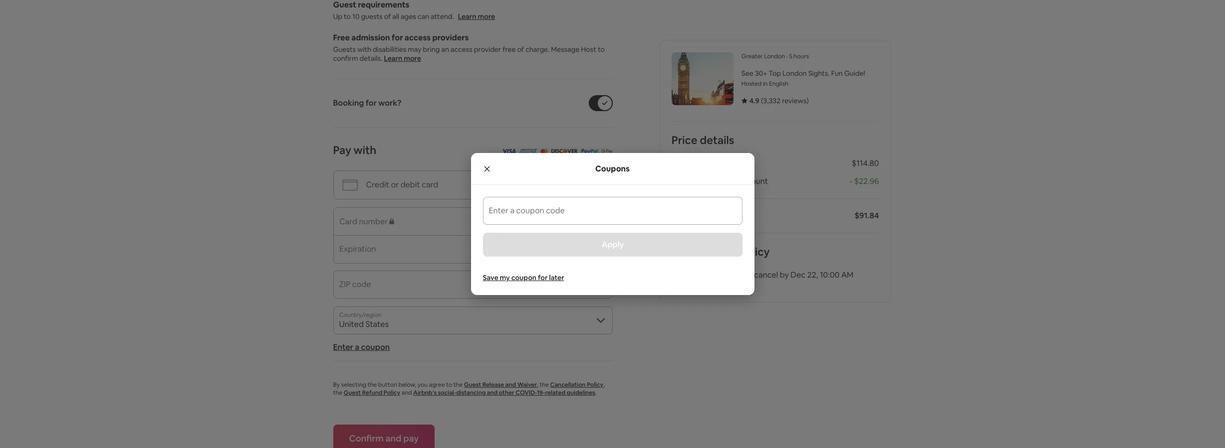 Task type: vqa. For each thing, say whether or not it's contained in the screenshot.
Last
no



Task type: locate. For each thing, give the bounding box(es) containing it.
2 vertical spatial for
[[538, 274, 548, 283]]

, the
[[333, 381, 605, 397]]

you right if
[[739, 270, 752, 280]]

$114.80
[[852, 158, 879, 169]]

for up disabilities
[[392, 32, 403, 43]]

0 vertical spatial more
[[478, 12, 495, 21]]

to left 10
[[344, 12, 351, 21]]

agree
[[429, 381, 445, 389]]

an
[[441, 45, 449, 54]]

0 vertical spatial learn
[[458, 12, 476, 21]]

for left later
[[538, 274, 548, 283]]

the inside , the
[[333, 389, 342, 397]]

coupon down states
[[361, 342, 390, 353]]

access up may at the left
[[405, 32, 431, 43]]

with for pay
[[354, 143, 376, 157]]

1 horizontal spatial guest
[[464, 381, 481, 389]]

1 horizontal spatial of
[[517, 45, 524, 54]]

guest
[[464, 381, 481, 389], [344, 389, 361, 397]]

,
[[537, 381, 538, 389], [603, 381, 605, 389]]

20%
[[672, 176, 687, 187]]

1 vertical spatial learn more link
[[384, 54, 421, 63]]

access
[[405, 32, 431, 43], [451, 45, 472, 54]]

top
[[769, 69, 781, 78]]

google pay image right paypal image
[[601, 149, 613, 154]]

google pay image right paypal icon
[[601, 146, 613, 156]]

0 vertical spatial a
[[687, 270, 692, 280]]

1 horizontal spatial coupon
[[511, 274, 536, 283]]

1 visa card image from the top
[[502, 146, 516, 156]]

2 horizontal spatial for
[[538, 274, 548, 283]]

0 horizontal spatial to
[[344, 12, 351, 21]]

visa card image
[[502, 146, 516, 156], [502, 149, 516, 154]]

london
[[764, 52, 785, 60], [783, 69, 807, 78]]

and left other
[[487, 389, 498, 397]]

0 horizontal spatial coupon
[[361, 342, 390, 353]]

access inside guests with disabilities may bring an access provider free of charge. message host to confirm details.
[[451, 45, 472, 54]]

0 horizontal spatial you
[[418, 381, 428, 389]]

1 horizontal spatial a
[[687, 270, 692, 280]]

1 vertical spatial you
[[418, 381, 428, 389]]

, left related
[[537, 381, 538, 389]]

policy
[[739, 245, 770, 259]]

with inside guests with disabilities may bring an access provider free of charge. message host to confirm details.
[[357, 45, 371, 54]]

learn more link up providers
[[458, 12, 495, 21]]

0 vertical spatial learn more link
[[458, 12, 495, 21]]

0 vertical spatial cancellation
[[672, 245, 736, 259]]

early
[[701, 176, 718, 187]]

0 horizontal spatial more
[[404, 54, 421, 63]]

0 vertical spatial for
[[392, 32, 403, 43]]

0 vertical spatial you
[[739, 270, 752, 280]]

0 horizontal spatial for
[[366, 98, 377, 108]]

$22.96
[[854, 176, 879, 187]]

coupon
[[511, 274, 536, 283], [361, 342, 390, 353]]

a for enter
[[355, 342, 359, 353]]

all
[[392, 12, 399, 21]]

)
[[807, 96, 809, 105]]

confirm and pay button
[[333, 425, 435, 449]]

details
[[700, 133, 734, 147]]

waiver
[[517, 381, 537, 389]]

fun
[[831, 69, 843, 78]]

and
[[505, 381, 516, 389], [402, 389, 412, 397], [487, 389, 498, 397], [386, 433, 401, 445]]

for left "work?"
[[366, 98, 377, 108]]

1 vertical spatial a
[[355, 342, 359, 353]]

guests
[[333, 45, 356, 54]]

0 horizontal spatial cancellation
[[550, 381, 586, 389]]

0 horizontal spatial guest
[[344, 389, 361, 397]]

0 horizontal spatial a
[[355, 342, 359, 353]]

policy right related
[[587, 381, 603, 389]]

ages
[[401, 12, 416, 21]]

learn more link
[[458, 12, 495, 21], [384, 54, 421, 63]]

19-
[[537, 389, 545, 397]]

a
[[687, 270, 692, 280], [355, 342, 359, 353]]

by
[[333, 381, 340, 389]]

american express card image
[[519, 146, 537, 156]]

of
[[384, 12, 391, 21], [517, 45, 524, 54]]

of left all
[[384, 12, 391, 21]]

london down 5
[[783, 69, 807, 78]]

may
[[408, 45, 421, 54]]

and left pay
[[386, 433, 401, 445]]

cancellation up full
[[672, 245, 736, 259]]

policy
[[587, 381, 603, 389], [384, 389, 400, 397]]

2 horizontal spatial to
[[598, 45, 605, 54]]

you for below,
[[418, 381, 428, 389]]

4.9 ( 3,332 reviews )
[[749, 96, 809, 105]]

free admission for access providers
[[333, 32, 469, 43]]

discover card image left paypal icon
[[551, 146, 578, 156]]

states
[[365, 319, 389, 330]]

pay with
[[333, 143, 376, 157]]

greater london · 5 hours
[[741, 52, 809, 60]]

1 vertical spatial with
[[354, 143, 376, 157]]

london left ·
[[764, 52, 785, 60]]

None text field
[[489, 210, 736, 220]]

learn more link down free admission for access providers
[[384, 54, 421, 63]]

0 horizontal spatial learn more link
[[384, 54, 421, 63]]

the
[[368, 381, 377, 389], [453, 381, 463, 389], [540, 381, 549, 389], [333, 389, 342, 397]]

0 horizontal spatial ,
[[537, 381, 538, 389]]

2 , from the left
[[603, 381, 605, 389]]

with right pay
[[354, 143, 376, 157]]

1 vertical spatial more
[[404, 54, 421, 63]]

1 horizontal spatial learn more link
[[458, 12, 495, 21]]

related
[[545, 389, 565, 397]]

you inside get a full refund if you cancel by dec 22, 10:00 am (gmt).
[[739, 270, 752, 280]]

you for if
[[739, 270, 752, 280]]

1 vertical spatial of
[[517, 45, 524, 54]]

5
[[789, 52, 792, 60]]

google pay image
[[601, 146, 613, 156], [601, 149, 613, 154]]

visa card image left american express card image
[[502, 146, 516, 156]]

1 vertical spatial coupon
[[361, 342, 390, 353]]

(
[[761, 96, 763, 105]]

0 horizontal spatial learn
[[384, 54, 402, 63]]

2 mastercard image from the top
[[540, 149, 548, 154]]

enter a coupon
[[333, 342, 390, 353]]

learn
[[458, 12, 476, 21], [384, 54, 402, 63]]

policy right the refund
[[384, 389, 400, 397]]

guest left release
[[464, 381, 481, 389]]

.
[[595, 389, 597, 397]]

charge.
[[526, 45, 550, 54]]

0 vertical spatial coupon
[[511, 274, 536, 283]]

discover card image left paypal image
[[551, 149, 578, 154]]

$91.84
[[855, 211, 879, 221]]

a for get
[[687, 270, 692, 280]]

price
[[672, 133, 697, 147]]

1 horizontal spatial you
[[739, 270, 752, 280]]

1 horizontal spatial ,
[[603, 381, 605, 389]]

mastercard image right american express card image
[[540, 146, 548, 156]]

more up provider
[[478, 12, 495, 21]]

booking for work?
[[333, 98, 401, 108]]

coupon inside button
[[511, 274, 536, 283]]

access down providers
[[451, 45, 472, 54]]

more left bring
[[404, 54, 421, 63]]

provider
[[474, 45, 501, 54]]

1 , from the left
[[537, 381, 538, 389]]

of right free
[[517, 45, 524, 54]]

learn right attend.
[[458, 12, 476, 21]]

0 vertical spatial to
[[344, 12, 351, 21]]

coupon right my
[[511, 274, 536, 283]]

mastercard image
[[540, 146, 548, 156], [540, 149, 548, 154]]

1 horizontal spatial learn
[[458, 12, 476, 21]]

1 vertical spatial to
[[598, 45, 605, 54]]

united states
[[339, 319, 389, 330]]

0 horizontal spatial of
[[384, 12, 391, 21]]

guest right "by"
[[344, 389, 361, 397]]

hosted
[[741, 80, 762, 88]]

cancellation right 19-
[[550, 381, 586, 389]]

to right agree
[[446, 381, 452, 389]]

mastercard image right american express card icon
[[540, 149, 548, 154]]

visa card image left american express card icon
[[502, 149, 516, 154]]

providers
[[432, 32, 469, 43]]

0 vertical spatial access
[[405, 32, 431, 43]]

covid-
[[516, 389, 537, 397]]

to right 'host'
[[598, 45, 605, 54]]

1 vertical spatial cancellation
[[550, 381, 586, 389]]

work?
[[378, 98, 401, 108]]

2 visa card image from the top
[[502, 149, 516, 154]]

free
[[503, 45, 516, 54]]

english
[[769, 80, 788, 88]]

you left agree
[[418, 381, 428, 389]]

message
[[551, 45, 579, 54]]

1 vertical spatial access
[[451, 45, 472, 54]]

admission
[[351, 32, 390, 43]]

discount
[[736, 176, 768, 187]]

0 vertical spatial with
[[357, 45, 371, 54]]

details.
[[360, 54, 382, 63]]

a inside get a full refund if you cancel by dec 22, 10:00 am (gmt).
[[687, 270, 692, 280]]

coupons dialog
[[471, 153, 754, 295]]

with down the admission
[[357, 45, 371, 54]]

4.9
[[749, 96, 759, 105]]

save
[[483, 274, 498, 283]]

-
[[849, 176, 852, 187]]

learn down free admission for access providers
[[384, 54, 402, 63]]

a right enter at the bottom of the page
[[355, 342, 359, 353]]

discover card image
[[551, 146, 578, 156], [551, 149, 578, 154]]

1 vertical spatial london
[[783, 69, 807, 78]]

1 google pay image from the top
[[601, 146, 613, 156]]

, right . at left bottom
[[603, 381, 605, 389]]

dec
[[791, 270, 806, 280]]

a left full
[[687, 270, 692, 280]]

refund
[[706, 270, 731, 280]]

2 vertical spatial to
[[446, 381, 452, 389]]

1 horizontal spatial access
[[451, 45, 472, 54]]

button
[[378, 381, 397, 389]]



Task type: describe. For each thing, give the bounding box(es) containing it.
2 google pay image from the top
[[601, 149, 613, 154]]

30+
[[755, 69, 767, 78]]

coupon for my
[[511, 274, 536, 283]]

guest refund policy link
[[344, 389, 400, 397]]

1 vertical spatial learn
[[384, 54, 402, 63]]

none text field inside coupons dialog
[[489, 210, 736, 220]]

am
[[841, 270, 854, 280]]

airbnb's
[[413, 389, 437, 397]]

full
[[693, 270, 705, 280]]

confirm and pay
[[349, 433, 419, 445]]

3,332
[[763, 96, 781, 105]]

1 vertical spatial for
[[366, 98, 377, 108]]

10
[[352, 12, 359, 21]]

hours
[[794, 52, 809, 60]]

united states element
[[333, 307, 613, 335]]

with for guests
[[357, 45, 371, 54]]

sights.
[[808, 69, 830, 78]]

cancellation policy link
[[550, 381, 603, 389]]

up
[[333, 12, 342, 21]]

to inside guests with disabilities may bring an access provider free of charge. message host to confirm details.
[[598, 45, 605, 54]]

paypal image
[[581, 149, 598, 154]]

see 30+ top london sights. fun guide! hosted in english
[[741, 69, 865, 88]]

and inside confirm and pay button
[[386, 433, 401, 445]]

social-
[[438, 389, 456, 397]]

cancel
[[754, 270, 778, 280]]

for inside button
[[538, 274, 548, 283]]

confirm
[[349, 433, 384, 445]]

save my coupon for later
[[483, 274, 564, 283]]

attend.
[[431, 12, 454, 21]]

apply
[[601, 240, 624, 250]]

pay
[[403, 433, 419, 445]]

by selecting the button below, you agree to the guest release and waiver , the cancellation policy
[[333, 381, 603, 389]]

enter
[[333, 342, 353, 353]]

selecting
[[341, 381, 366, 389]]

host
[[581, 45, 596, 54]]

get a full refund if you cancel by dec 22, 10:00 am (gmt).
[[672, 270, 854, 290]]

bird
[[720, 176, 735, 187]]

2 discover card image from the top
[[551, 149, 578, 154]]

coupon for a
[[361, 342, 390, 353]]

united states button
[[333, 307, 613, 335]]

my
[[500, 274, 510, 283]]

·
[[786, 52, 788, 60]]

learn more
[[384, 54, 421, 63]]

guests
[[361, 12, 383, 21]]

1 mastercard image from the top
[[540, 146, 548, 156]]

paypal image
[[581, 146, 598, 156]]

guest refund policy and airbnb's social-distancing and other covid-19-related guidelines .
[[344, 389, 597, 397]]

enter a coupon button
[[333, 342, 390, 353]]

london inside see 30+ top london sights. fun guide! hosted in english
[[783, 69, 807, 78]]

1 horizontal spatial for
[[392, 32, 403, 43]]

up to 10 guests of all ages can attend. learn more
[[333, 12, 495, 21]]

by
[[780, 270, 789, 280]]

coupons
[[595, 164, 630, 174]]

later
[[549, 274, 564, 283]]

0 vertical spatial london
[[764, 52, 785, 60]]

- $22.96
[[849, 176, 879, 187]]

guidelines
[[567, 389, 595, 397]]

confirm
[[333, 54, 358, 63]]

1 horizontal spatial cancellation
[[672, 245, 736, 259]]

price details
[[672, 133, 734, 147]]

and left airbnb's
[[402, 389, 412, 397]]

get
[[672, 270, 686, 280]]

1 horizontal spatial more
[[478, 12, 495, 21]]

apply button
[[483, 233, 742, 257]]

american express card image
[[519, 149, 537, 154]]

of inside guests with disabilities may bring an access provider free of charge. message host to confirm details.
[[517, 45, 524, 54]]

in
[[763, 80, 768, 88]]

off
[[688, 176, 699, 187]]

if
[[733, 270, 737, 280]]

guests with disabilities may bring an access provider free of charge. message host to confirm details.
[[333, 45, 606, 63]]

greater
[[741, 52, 763, 60]]

other
[[499, 389, 514, 397]]

refund
[[362, 389, 382, 397]]

1 discover card image from the top
[[551, 146, 578, 156]]

below,
[[398, 381, 416, 389]]

guide!
[[844, 69, 865, 78]]

booking
[[333, 98, 364, 108]]

and left waiver
[[505, 381, 516, 389]]

free
[[333, 32, 350, 43]]

guest release and waiver link
[[464, 381, 537, 389]]

release
[[482, 381, 504, 389]]

0 vertical spatial of
[[384, 12, 391, 21]]

united
[[339, 319, 364, 330]]

can
[[418, 12, 429, 21]]

0 horizontal spatial policy
[[384, 389, 400, 397]]

distancing
[[456, 389, 486, 397]]

20% off early bird discount
[[672, 176, 768, 187]]

bring
[[423, 45, 440, 54]]

, inside , the
[[603, 381, 605, 389]]

airbnb's social-distancing and other covid-19-related guidelines link
[[413, 389, 595, 397]]

1 horizontal spatial to
[[446, 381, 452, 389]]

pay
[[333, 143, 351, 157]]

0 horizontal spatial access
[[405, 32, 431, 43]]

1 horizontal spatial policy
[[587, 381, 603, 389]]



